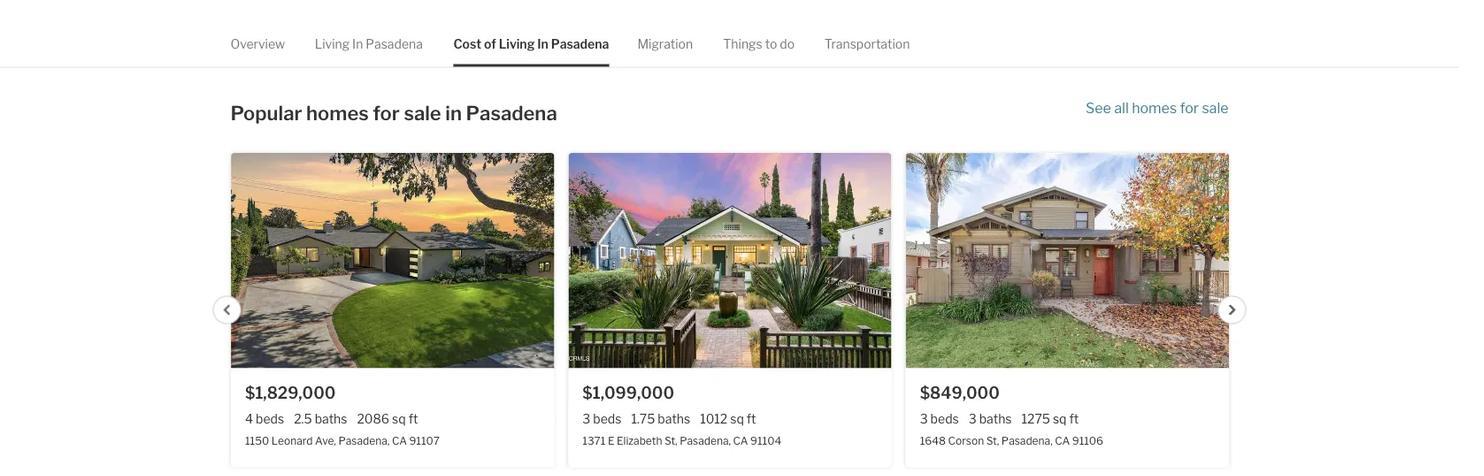 Task type: vqa. For each thing, say whether or not it's contained in the screenshot.


Task type: locate. For each thing, give the bounding box(es) containing it.
pasadena, for $1,829,000
[[339, 435, 390, 448]]

0 horizontal spatial homes
[[306, 101, 369, 125]]

2 sq from the left
[[731, 412, 744, 427]]

1 horizontal spatial in
[[538, 36, 549, 51]]

2.5 baths
[[294, 412, 347, 427]]

beds for $1,099,000
[[593, 412, 622, 427]]

0 horizontal spatial living
[[315, 36, 350, 51]]

0 horizontal spatial baths
[[315, 412, 347, 427]]

4 beds
[[245, 412, 284, 427]]

baths up 1648 corson st, pasadena, ca 91106
[[980, 412, 1012, 427]]

popular
[[231, 101, 302, 125]]

for right the all in the top of the page
[[1181, 100, 1200, 117]]

1 horizontal spatial ft
[[747, 412, 757, 427]]

corson
[[949, 435, 985, 448]]

1012 sq ft
[[700, 412, 757, 427]]

2 ft from the left
[[747, 412, 757, 427]]

3 beds
[[583, 412, 622, 427], [920, 412, 959, 427]]

st, down 1.75 baths
[[665, 435, 678, 448]]

see all homes for sale
[[1086, 100, 1229, 117]]

pasadena, down 2086
[[339, 435, 390, 448]]

by
[[387, 38, 403, 55]]

1 ca from the left
[[392, 435, 407, 448]]

pasadena, for $849,000
[[1002, 435, 1053, 448]]

in
[[446, 101, 462, 125]]

ft
[[409, 412, 418, 427], [747, 412, 757, 427], [1070, 412, 1079, 427]]

1 horizontal spatial 3
[[920, 412, 928, 427]]

3 up 1648
[[920, 412, 928, 427]]

1 ft from the left
[[409, 412, 418, 427]]

see
[[1086, 100, 1112, 117]]

beds up 1648
[[931, 412, 959, 427]]

2 3 from the left
[[920, 412, 928, 427]]

pasadena,
[[339, 435, 390, 448], [680, 435, 731, 448], [1002, 435, 1053, 448]]

3 ca from the left
[[1056, 435, 1071, 448]]

sq right 1012 at the left of page
[[731, 412, 744, 427]]

ft up 91107
[[409, 412, 418, 427]]

sq right 2086
[[392, 412, 406, 427]]

living in pasadena link
[[315, 21, 423, 67]]

for down by
[[373, 101, 400, 125]]

ca down 1012 sq ft
[[734, 435, 749, 448]]

homes down note: home prices vary by season
[[306, 101, 369, 125]]

sq
[[392, 412, 406, 427], [731, 412, 744, 427], [1053, 412, 1067, 427]]

1012
[[700, 412, 728, 427]]

beds up e on the left
[[593, 412, 622, 427]]

baths up 1371 e elizabeth st, pasadena, ca 91104
[[658, 412, 691, 427]]

1275 sq ft
[[1022, 412, 1079, 427]]

2 horizontal spatial ft
[[1070, 412, 1079, 427]]

1 horizontal spatial 3 beds
[[920, 412, 959, 427]]

91104
[[751, 435, 782, 448]]

0 horizontal spatial 3
[[583, 412, 591, 427]]

1 horizontal spatial pasadena,
[[680, 435, 731, 448]]

0 horizontal spatial ca
[[392, 435, 407, 448]]

$1,829,000
[[245, 384, 336, 403]]

1 horizontal spatial for
[[1181, 100, 1200, 117]]

living
[[315, 36, 350, 51], [499, 36, 535, 51]]

3 pasadena, from the left
[[1002, 435, 1053, 448]]

baths for $849,000
[[980, 412, 1012, 427]]

0 horizontal spatial 3 beds
[[583, 412, 622, 427]]

1 horizontal spatial homes
[[1132, 100, 1178, 117]]

1 sq from the left
[[392, 412, 406, 427]]

1 horizontal spatial ca
[[734, 435, 749, 448]]

transportation link
[[825, 21, 910, 67]]

3 baths
[[969, 412, 1012, 427]]

3 up the 1371
[[583, 412, 591, 427]]

2 horizontal spatial ca
[[1056, 435, 1071, 448]]

pasadena
[[366, 36, 423, 51], [551, 36, 609, 51], [466, 101, 557, 125]]

baths for $1,829,000
[[315, 412, 347, 427]]

3 beds up 1648
[[920, 412, 959, 427]]

homes
[[1132, 100, 1178, 117], [306, 101, 369, 125]]

1 3 from the left
[[583, 412, 591, 427]]

st,
[[665, 435, 678, 448], [987, 435, 1000, 448]]

0 horizontal spatial ft
[[409, 412, 418, 427]]

baths up ave,
[[315, 412, 347, 427]]

home
[[269, 38, 309, 55]]

3 beds up the 1371
[[583, 412, 622, 427]]

3 3 from the left
[[969, 412, 977, 427]]

sale
[[1203, 100, 1229, 117], [404, 101, 442, 125]]

1648
[[920, 435, 946, 448]]

for inside see all homes for sale link
[[1181, 100, 1200, 117]]

3 beds from the left
[[931, 412, 959, 427]]

3
[[583, 412, 591, 427], [920, 412, 928, 427], [969, 412, 977, 427]]

2 pasadena, from the left
[[680, 435, 731, 448]]

1 beds from the left
[[256, 412, 284, 427]]

3 up the corson
[[969, 412, 977, 427]]

1 baths from the left
[[315, 412, 347, 427]]

0 horizontal spatial st,
[[665, 435, 678, 448]]

beds
[[256, 412, 284, 427], [593, 412, 622, 427], [931, 412, 959, 427]]

1 horizontal spatial beds
[[593, 412, 622, 427]]

91106
[[1073, 435, 1104, 448]]

next image
[[1228, 305, 1239, 316]]

1371
[[583, 435, 606, 448]]

0 horizontal spatial in
[[352, 36, 363, 51]]

1 pasadena, from the left
[[339, 435, 390, 448]]

for
[[1181, 100, 1200, 117], [373, 101, 400, 125]]

to
[[766, 36, 778, 51]]

pasadena, down 1012 at the left of page
[[680, 435, 731, 448]]

0 horizontal spatial sq
[[392, 412, 406, 427]]

$1,099,000
[[583, 384, 675, 403]]

3 sq from the left
[[1053, 412, 1067, 427]]

ca for $1,829,000
[[392, 435, 407, 448]]

pasadena, down 1275
[[1002, 435, 1053, 448]]

in
[[352, 36, 363, 51], [538, 36, 549, 51]]

1 horizontal spatial sale
[[1203, 100, 1229, 117]]

living right of
[[499, 36, 535, 51]]

1150
[[245, 435, 269, 448]]

cost of living in pasadena link
[[454, 21, 609, 67]]

previous image
[[221, 305, 232, 316]]

2 st, from the left
[[987, 435, 1000, 448]]

3 ft from the left
[[1070, 412, 1079, 427]]

overview link
[[231, 21, 285, 67]]

2 horizontal spatial 3
[[969, 412, 977, 427]]

ft up 91104
[[747, 412, 757, 427]]

2 horizontal spatial sq
[[1053, 412, 1067, 427]]

2 horizontal spatial beds
[[931, 412, 959, 427]]

st, down 3 baths
[[987, 435, 1000, 448]]

1 horizontal spatial baths
[[658, 412, 691, 427]]

note:
[[231, 38, 266, 55]]

beds right 4
[[256, 412, 284, 427]]

migration link
[[638, 21, 693, 67]]

all
[[1115, 100, 1129, 117]]

living left vary
[[315, 36, 350, 51]]

2 baths from the left
[[658, 412, 691, 427]]

sq for $1,829,000
[[392, 412, 406, 427]]

sq for $1,099,000
[[731, 412, 744, 427]]

3 beds for $1,099,000
[[583, 412, 622, 427]]

baths for $1,099,000
[[658, 412, 691, 427]]

0 horizontal spatial beds
[[256, 412, 284, 427]]

ca down 2086 sq ft
[[392, 435, 407, 448]]

3 baths from the left
[[980, 412, 1012, 427]]

popular homes for sale in pasadena
[[231, 101, 557, 125]]

1371 e elizabeth st, pasadena, ca 91104
[[583, 435, 782, 448]]

2 beds from the left
[[593, 412, 622, 427]]

1648 corson st, pasadena, ca 91106
[[920, 435, 1104, 448]]

ca
[[392, 435, 407, 448], [734, 435, 749, 448], [1056, 435, 1071, 448]]

sq right 1275
[[1053, 412, 1067, 427]]

2 horizontal spatial baths
[[980, 412, 1012, 427]]

ft up 91106 at the bottom right of the page
[[1070, 412, 1079, 427]]

ft for $1,829,000
[[409, 412, 418, 427]]

1 3 beds from the left
[[583, 412, 622, 427]]

1275
[[1022, 412, 1051, 427]]

0 horizontal spatial for
[[373, 101, 400, 125]]

0 horizontal spatial sale
[[404, 101, 442, 125]]

baths
[[315, 412, 347, 427], [658, 412, 691, 427], [980, 412, 1012, 427]]

ft for $1,099,000
[[747, 412, 757, 427]]

0 horizontal spatial pasadena,
[[339, 435, 390, 448]]

2 3 beds from the left
[[920, 412, 959, 427]]

3 beds for $849,000
[[920, 412, 959, 427]]

1 horizontal spatial sq
[[731, 412, 744, 427]]

homes right the all in the top of the page
[[1132, 100, 1178, 117]]

3 for $849,000
[[920, 412, 928, 427]]

1 horizontal spatial living
[[499, 36, 535, 51]]

vary
[[356, 38, 384, 55]]

2 horizontal spatial pasadena,
[[1002, 435, 1053, 448]]

1 horizontal spatial st,
[[987, 435, 1000, 448]]

ca down 1275 sq ft
[[1056, 435, 1071, 448]]



Task type: describe. For each thing, give the bounding box(es) containing it.
migration
[[638, 36, 693, 51]]

things
[[724, 36, 763, 51]]

do
[[780, 36, 795, 51]]

2 ca from the left
[[734, 435, 749, 448]]

2086
[[357, 412, 390, 427]]

of
[[484, 36, 496, 51]]

1 living from the left
[[315, 36, 350, 51]]

2086 sq ft
[[357, 412, 418, 427]]

ca for $849,000
[[1056, 435, 1071, 448]]

e
[[608, 435, 615, 448]]

things to do
[[724, 36, 795, 51]]

things to do link
[[724, 21, 795, 67]]

prices
[[312, 38, 353, 55]]

ave,
[[315, 435, 336, 448]]

see all homes for sale link
[[1086, 99, 1229, 128]]

living in pasadena
[[315, 36, 423, 51]]

$849,000
[[920, 384, 1000, 403]]

1.75 baths
[[632, 412, 691, 427]]

sq for $849,000
[[1053, 412, 1067, 427]]

1.75
[[632, 412, 655, 427]]

transportation
[[825, 36, 910, 51]]

4
[[245, 412, 253, 427]]

ft for $849,000
[[1070, 412, 1079, 427]]

3 for $1,099,000
[[583, 412, 591, 427]]

2.5
[[294, 412, 312, 427]]

note: home prices vary by season
[[231, 38, 454, 55]]

photo of 1648 corson st pasadena, ca 91106 image
[[906, 153, 1230, 369]]

beds for $849,000
[[931, 412, 959, 427]]

cost
[[454, 36, 482, 51]]

elizabeth
[[617, 435, 663, 448]]

beds for $1,829,000
[[256, 412, 284, 427]]

2 in from the left
[[538, 36, 549, 51]]

overview
[[231, 36, 285, 51]]

photo of 1150 leonard ave pasadena, ca 91107 image
[[231, 153, 554, 369]]

2 living from the left
[[499, 36, 535, 51]]

photo of 1371 e elizabeth st pasadena, ca 91104 image
[[569, 153, 892, 369]]

season
[[406, 38, 454, 55]]

cost of living in pasadena
[[454, 36, 609, 51]]

91107
[[409, 435, 440, 448]]

leonard
[[272, 435, 313, 448]]

1 in from the left
[[352, 36, 363, 51]]

1150 leonard ave, pasadena, ca 91107
[[245, 435, 440, 448]]

1 st, from the left
[[665, 435, 678, 448]]



